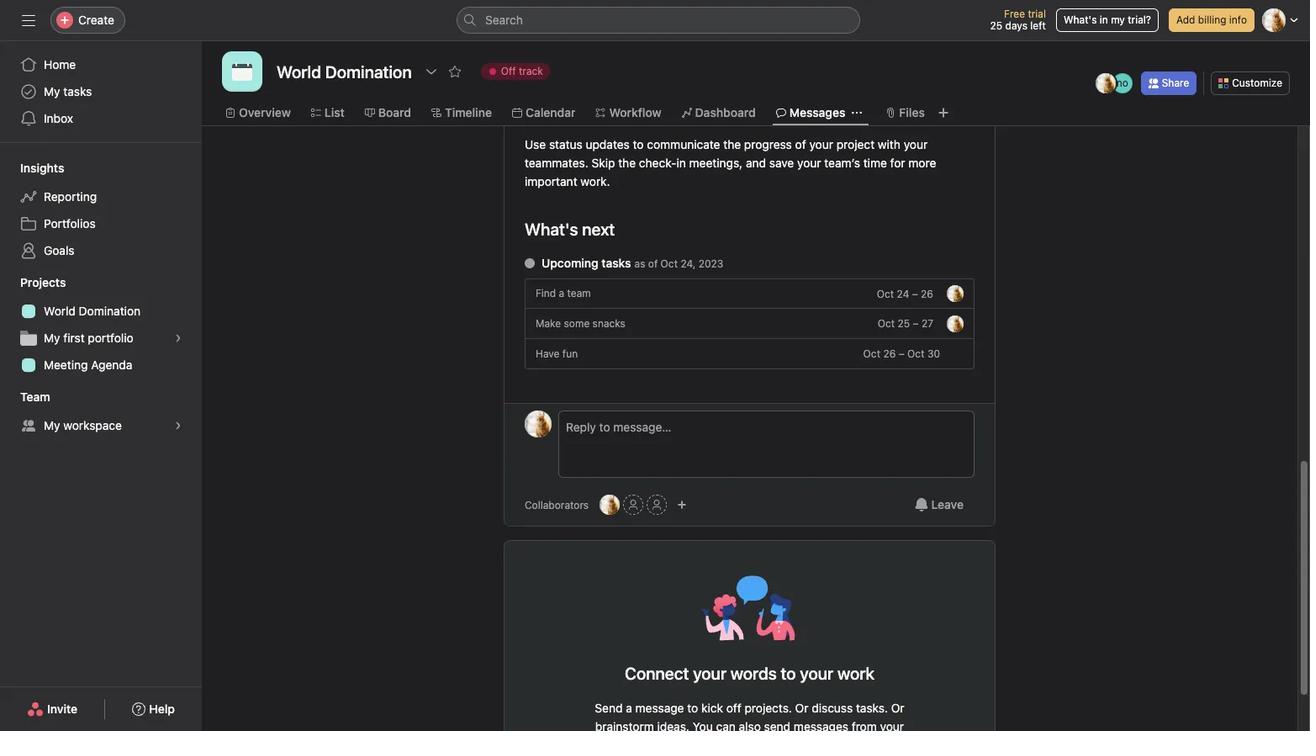 Task type: locate. For each thing, give the bounding box(es) containing it.
– for 27
[[913, 317, 919, 330]]

create button
[[50, 7, 125, 34]]

0 horizontal spatial or
[[796, 701, 809, 715]]

None text field
[[273, 56, 416, 87]]

of right the progress
[[796, 137, 807, 151]]

oct left 24
[[877, 287, 895, 300]]

2 vertical spatial my
[[44, 418, 60, 432]]

the right skip
[[619, 156, 636, 170]]

oct down oct 25 – 27
[[864, 347, 881, 360]]

my inside teams element
[[44, 418, 60, 432]]

board link
[[365, 103, 411, 122]]

customize
[[1233, 77, 1283, 89]]

home link
[[10, 51, 192, 78]]

world
[[44, 304, 76, 318]]

a for find
[[559, 287, 565, 300]]

my workspace
[[44, 418, 122, 432]]

0 horizontal spatial a
[[559, 287, 565, 300]]

mb button right collaborators
[[600, 495, 620, 515]]

domination
[[79, 304, 141, 318]]

1 horizontal spatial of
[[796, 137, 807, 151]]

1 vertical spatial 26
[[884, 347, 896, 360]]

projects button
[[0, 274, 66, 291]]

send
[[765, 719, 791, 731]]

or
[[796, 701, 809, 715], [892, 701, 905, 715]]

my for my tasks
[[44, 84, 60, 98]]

– for oct
[[899, 347, 905, 360]]

1 horizontal spatial a
[[626, 701, 633, 715]]

also
[[739, 719, 761, 731]]

1 vertical spatial –
[[913, 317, 919, 330]]

or right tasks. on the right bottom of page
[[892, 701, 905, 715]]

find a team
[[536, 287, 591, 300]]

mb right oct 24 – 26
[[948, 287, 964, 300]]

search button
[[457, 7, 861, 34]]

goals
[[44, 243, 75, 257]]

1 vertical spatial my
[[44, 331, 60, 345]]

1 or from the left
[[796, 701, 809, 715]]

1 horizontal spatial mb button
[[600, 495, 620, 515]]

what's in my trial?
[[1064, 13, 1152, 26]]

off
[[727, 701, 742, 715]]

0 horizontal spatial of
[[649, 257, 658, 270]]

mb button
[[525, 411, 552, 438], [600, 495, 620, 515]]

– right 24
[[913, 287, 919, 300]]

oct up oct 26 – oct 30
[[878, 317, 895, 330]]

oct for oct 25
[[878, 317, 895, 330]]

1 vertical spatial the
[[619, 156, 636, 170]]

in
[[1100, 13, 1109, 26], [677, 156, 686, 170]]

oct left 24,
[[661, 257, 678, 270]]

to right words
[[781, 664, 796, 683]]

1 vertical spatial to
[[781, 664, 796, 683]]

oct 24 – 26
[[877, 287, 934, 300]]

some
[[564, 317, 590, 329]]

the up meetings,
[[724, 137, 741, 151]]

my inside projects element
[[44, 331, 60, 345]]

0 vertical spatial in
[[1100, 13, 1109, 26]]

see details, my workspace image
[[173, 421, 183, 431]]

1 horizontal spatial in
[[1100, 13, 1109, 26]]

my left the first
[[44, 331, 60, 345]]

0 horizontal spatial 26
[[884, 347, 896, 360]]

1 vertical spatial in
[[677, 156, 686, 170]]

0 horizontal spatial to
[[633, 137, 644, 151]]

to left kick
[[688, 701, 699, 715]]

mb
[[1098, 77, 1114, 89], [948, 287, 964, 300], [948, 317, 964, 329], [531, 417, 546, 430], [602, 498, 618, 511]]

my tasks
[[44, 84, 92, 98]]

0 vertical spatial of
[[796, 137, 807, 151]]

in inside use status updates to communicate the progress of your project with your teammates. skip the check-in meetings, and save your team's time for more important work.
[[677, 156, 686, 170]]

projects element
[[0, 268, 202, 382]]

25 inside free trial 25 days left
[[991, 19, 1003, 32]]

meeting agenda
[[44, 358, 132, 372]]

meetings,
[[690, 156, 743, 170]]

files
[[900, 105, 925, 119]]

first
[[63, 331, 85, 345]]

my left tasks
[[44, 84, 60, 98]]

with
[[878, 137, 901, 151]]

oct
[[661, 257, 678, 270], [877, 287, 895, 300], [878, 317, 895, 330], [864, 347, 881, 360], [908, 347, 925, 360]]

workflow
[[610, 105, 662, 119]]

2 my from the top
[[44, 331, 60, 345]]

my down team
[[44, 418, 60, 432]]

invite
[[47, 702, 78, 716]]

0 vertical spatial 25
[[991, 19, 1003, 32]]

in down communicate
[[677, 156, 686, 170]]

1 horizontal spatial 25
[[991, 19, 1003, 32]]

0 vertical spatial the
[[724, 137, 741, 151]]

my first portfolio link
[[10, 325, 192, 352]]

2 vertical spatial to
[[688, 701, 699, 715]]

1 vertical spatial mb button
[[600, 495, 620, 515]]

1 vertical spatial a
[[626, 701, 633, 715]]

0 vertical spatial my
[[44, 84, 60, 98]]

words
[[731, 664, 777, 683]]

0 vertical spatial mb button
[[525, 411, 552, 438]]

2 horizontal spatial to
[[781, 664, 796, 683]]

my
[[1112, 13, 1126, 26]]

a inside send a message to kick off projects. or discuss tasks. or brainstorm ideas. you can also send messages from you
[[626, 701, 633, 715]]

show options image
[[425, 65, 438, 78]]

team
[[20, 390, 50, 404]]

progress
[[745, 137, 792, 151]]

share
[[1163, 77, 1190, 89]]

a right find
[[559, 287, 565, 300]]

26 right 24
[[921, 287, 934, 300]]

a
[[559, 287, 565, 300], [626, 701, 633, 715]]

goals link
[[10, 237, 192, 264]]

26
[[921, 287, 934, 300], [884, 347, 896, 360]]

ideas.
[[658, 719, 690, 731]]

3 my from the top
[[44, 418, 60, 432]]

to inside use status updates to communicate the progress of your project with your teammates. skip the check-in meetings, and save your team's time for more important work.
[[633, 137, 644, 151]]

team button
[[0, 389, 50, 406]]

in left the my
[[1100, 13, 1109, 26]]

– left 27
[[913, 317, 919, 330]]

1 horizontal spatial 26
[[921, 287, 934, 300]]

trial?
[[1129, 13, 1152, 26]]

1 horizontal spatial to
[[688, 701, 699, 715]]

– for 26
[[913, 287, 919, 300]]

2 vertical spatial –
[[899, 347, 905, 360]]

my tasks link
[[10, 78, 192, 105]]

of inside upcoming tasks as of oct 24, 2023
[[649, 257, 658, 270]]

mb down 'have' at the left
[[531, 417, 546, 430]]

help
[[149, 702, 175, 716]]

send
[[595, 701, 623, 715]]

0 vertical spatial a
[[559, 287, 565, 300]]

messages link
[[776, 103, 846, 122]]

project
[[837, 137, 875, 151]]

portfolios
[[44, 216, 96, 231]]

board
[[378, 105, 411, 119]]

work.
[[581, 174, 611, 188]]

1 horizontal spatial the
[[724, 137, 741, 151]]

1 vertical spatial of
[[649, 257, 658, 270]]

to inside send a message to kick off projects. or discuss tasks. or brainstorm ideas. you can also send messages from you
[[688, 701, 699, 715]]

insights button
[[0, 160, 64, 177]]

1 horizontal spatial or
[[892, 701, 905, 715]]

25 left days at the right top of page
[[991, 19, 1003, 32]]

calendar
[[526, 105, 576, 119]]

0 horizontal spatial 25
[[898, 317, 911, 330]]

of right as
[[649, 257, 658, 270]]

0 vertical spatial to
[[633, 137, 644, 151]]

what's
[[1064, 13, 1098, 26]]

connect your words to your work
[[625, 664, 875, 683]]

days
[[1006, 19, 1028, 32]]

add to starred image
[[448, 65, 462, 78]]

insights
[[20, 161, 64, 175]]

list
[[325, 105, 345, 119]]

off
[[501, 65, 516, 77]]

0 vertical spatial –
[[913, 287, 919, 300]]

search list box
[[457, 7, 861, 34]]

agenda
[[91, 358, 132, 372]]

reporting link
[[10, 183, 192, 210]]

– down oct 25 – 27
[[899, 347, 905, 360]]

my
[[44, 84, 60, 98], [44, 331, 60, 345], [44, 418, 60, 432]]

info
[[1230, 13, 1248, 26]]

25 left 27
[[898, 317, 911, 330]]

make
[[536, 317, 561, 329]]

have
[[536, 347, 560, 360]]

or up messages
[[796, 701, 809, 715]]

my inside global element
[[44, 84, 60, 98]]

upcoming tasks as of oct 24, 2023
[[542, 256, 724, 270]]

add or remove collaborators image
[[677, 500, 688, 510]]

leave button
[[904, 490, 975, 520]]

your
[[810, 137, 834, 151], [904, 137, 928, 151], [798, 156, 822, 170], [693, 664, 727, 683]]

kick
[[702, 701, 724, 715]]

more
[[909, 156, 937, 170]]

26 down oct 25 – 27
[[884, 347, 896, 360]]

off track button
[[473, 60, 558, 83]]

2 or from the left
[[892, 701, 905, 715]]

to for words
[[781, 664, 796, 683]]

a up brainstorm
[[626, 701, 633, 715]]

1 my from the top
[[44, 84, 60, 98]]

send a message to kick off projects. or discuss tasks. or brainstorm ideas. you can also send messages from you
[[595, 701, 905, 731]]

mb button down 'have' at the left
[[525, 411, 552, 438]]

0 horizontal spatial in
[[677, 156, 686, 170]]

tasks
[[63, 84, 92, 98]]

to up check- on the top
[[633, 137, 644, 151]]



Task type: describe. For each thing, give the bounding box(es) containing it.
0 vertical spatial 26
[[921, 287, 934, 300]]

in inside what's in my trial? button
[[1100, 13, 1109, 26]]

tab actions image
[[853, 108, 863, 118]]

skip
[[592, 156, 615, 170]]

list link
[[311, 103, 345, 122]]

no
[[1117, 77, 1129, 89]]

world domination
[[44, 304, 141, 318]]

tasks.
[[856, 701, 889, 715]]

add billing info
[[1177, 13, 1248, 26]]

to for message
[[688, 701, 699, 715]]

your up more
[[904, 137, 928, 151]]

create
[[78, 13, 114, 27]]

files link
[[886, 103, 925, 122]]

what's next
[[525, 220, 615, 239]]

oct left 30
[[908, 347, 925, 360]]

dashboard link
[[682, 103, 756, 122]]

calendar link
[[512, 103, 576, 122]]

check-
[[639, 156, 677, 170]]

portfolio
[[88, 331, 134, 345]]

your up kick
[[693, 664, 727, 683]]

make some snacks
[[536, 317, 626, 329]]

oct for oct 26
[[864, 347, 881, 360]]

2023
[[699, 257, 724, 270]]

left
[[1031, 19, 1047, 32]]

add billing info button
[[1169, 8, 1255, 32]]

projects
[[20, 275, 66, 289]]

oct 26 – oct 30
[[864, 347, 941, 360]]

track
[[519, 65, 543, 77]]

what's in my trial? button
[[1057, 8, 1159, 32]]

reporting
[[44, 189, 97, 204]]

24,
[[681, 257, 696, 270]]

teammates.
[[525, 156, 589, 170]]

timeline
[[445, 105, 492, 119]]

you
[[693, 719, 713, 731]]

inbox link
[[10, 105, 192, 132]]

0 horizontal spatial mb button
[[525, 411, 552, 438]]

see details, my first portfolio image
[[173, 333, 183, 343]]

trial
[[1028, 8, 1047, 20]]

messages
[[790, 105, 846, 119]]

hide sidebar image
[[22, 13, 35, 27]]

global element
[[0, 41, 202, 142]]

updates
[[586, 137, 630, 151]]

customize button
[[1212, 72, 1291, 95]]

overview
[[239, 105, 291, 119]]

free
[[1005, 8, 1026, 20]]

have fun
[[536, 347, 578, 360]]

calendar image
[[232, 61, 252, 82]]

use
[[525, 137, 546, 151]]

save
[[770, 156, 795, 170]]

discuss
[[812, 701, 853, 715]]

meeting agenda link
[[10, 352, 192, 379]]

team
[[568, 287, 591, 300]]

oct for oct 24
[[877, 287, 895, 300]]

oct inside upcoming tasks as of oct 24, 2023
[[661, 257, 678, 270]]

search
[[485, 13, 523, 27]]

snacks
[[593, 317, 626, 329]]

your up team's
[[810, 137, 834, 151]]

my workspace link
[[10, 412, 192, 439]]

teams element
[[0, 382, 202, 443]]

off track
[[501, 65, 543, 77]]

important
[[525, 174, 578, 188]]

to for updates
[[633, 137, 644, 151]]

overview link
[[225, 103, 291, 122]]

your right save
[[798, 156, 822, 170]]

a for send
[[626, 701, 633, 715]]

0 horizontal spatial the
[[619, 156, 636, 170]]

help button
[[121, 694, 186, 724]]

messages
[[794, 719, 849, 731]]

workflow link
[[596, 103, 662, 122]]

of inside use status updates to communicate the progress of your project with your teammates. skip the check-in meetings, and save your team's time for more important work.
[[796, 137, 807, 151]]

workspace
[[63, 418, 122, 432]]

24
[[897, 287, 910, 300]]

add tab image
[[937, 106, 951, 119]]

my for my workspace
[[44, 418, 60, 432]]

communicate
[[647, 137, 721, 151]]

world domination link
[[10, 298, 192, 325]]

portfolios link
[[10, 210, 192, 237]]

and
[[746, 156, 767, 170]]

mb right 27
[[948, 317, 964, 329]]

insights element
[[0, 153, 202, 268]]

time
[[864, 156, 888, 170]]

collaborators
[[525, 499, 589, 511]]

27
[[922, 317, 934, 330]]

find
[[536, 287, 556, 300]]

from
[[852, 719, 877, 731]]

my for my first portfolio
[[44, 331, 60, 345]]

add
[[1177, 13, 1196, 26]]

share button
[[1141, 72, 1198, 95]]

mb right collaborators
[[602, 498, 618, 511]]

brainstorm
[[596, 719, 654, 731]]

message
[[636, 701, 684, 715]]

1 vertical spatial 25
[[898, 317, 911, 330]]

mb left "no"
[[1098, 77, 1114, 89]]

your work
[[800, 664, 875, 683]]

connect
[[625, 664, 690, 683]]



Task type: vqa. For each thing, say whether or not it's contained in the screenshot.
Mark complete icon associated with CODE UP PERFORMANCE SIMULATION IN MATLAB cell
no



